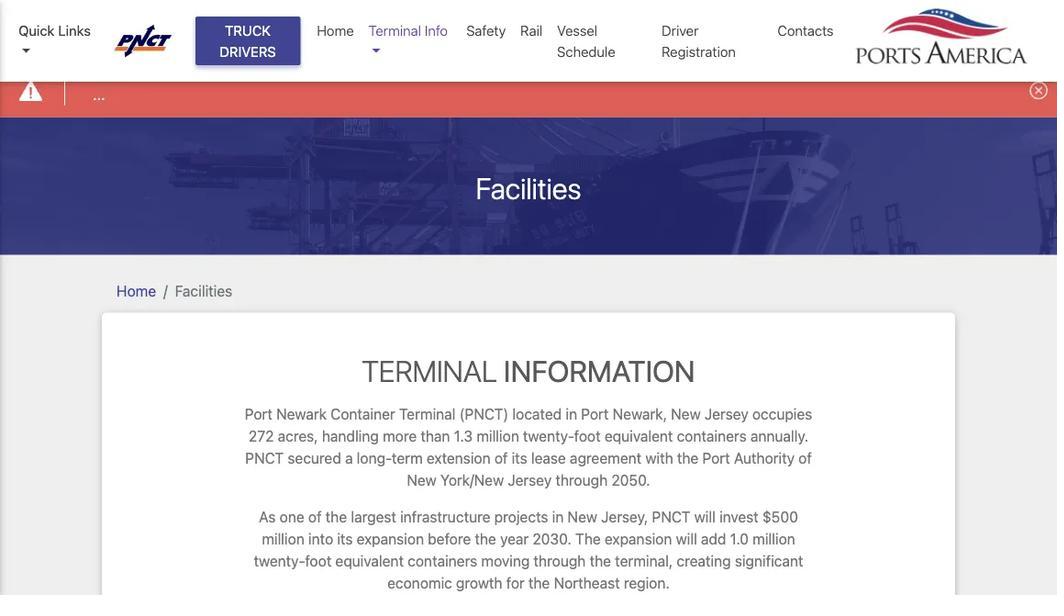 Task type: locate. For each thing, give the bounding box(es) containing it.
2 horizontal spatial million
[[753, 530, 796, 548]]

0 horizontal spatial new
[[407, 472, 437, 489]]

new down term
[[407, 472, 437, 489]]

million down (pnct)
[[477, 427, 520, 445]]

terminal info link
[[362, 13, 459, 69]]

pnct inside port newark container terminal (pnct) located in port newark, new jersey occupies 272 acres, handling more than 1.3 million twenty-foot equivalent containers annually. pnct secured a long-term extension of its lease agreement with the port authority of new york/new jersey through 2050.
[[245, 450, 284, 467]]

in
[[566, 405, 578, 423], [553, 508, 564, 526]]

2 expansion from the left
[[605, 530, 673, 548]]

twenty- inside port newark container terminal (pnct) located in port newark, new jersey occupies 272 acres, handling more than 1.3 million twenty-foot equivalent containers annually. pnct secured a long-term extension of its lease agreement with the port authority of new york/new jersey through 2050.
[[523, 427, 575, 445]]

2030.
[[533, 530, 572, 548]]

1 vertical spatial twenty-
[[254, 552, 305, 570]]

jersey down the lease
[[508, 472, 552, 489]]

2 vertical spatial new
[[568, 508, 598, 526]]

2 horizontal spatial new
[[671, 405, 701, 423]]

of down annually.
[[799, 450, 813, 467]]

pnct
[[245, 450, 284, 467], [652, 508, 691, 526]]

0 vertical spatial in
[[566, 405, 578, 423]]

1 horizontal spatial its
[[512, 450, 528, 467]]

will up add
[[695, 508, 716, 526]]

twenty- inside as one of the largest infrastructure projects in new jersey, pnct will invest $500 million into its expansion before the year 2030. the expansion will add 1.0 million twenty-foot equivalent containers moving through the terminal, creating significant economic growth for the northeast region.
[[254, 552, 305, 570]]

close image
[[1030, 81, 1049, 99]]

twenty- up the lease
[[523, 427, 575, 445]]

growth
[[456, 574, 503, 592]]

1 vertical spatial facilities
[[175, 282, 233, 299]]

1 vertical spatial home link
[[117, 282, 156, 299]]

info
[[425, 22, 448, 39]]

272
[[249, 427, 274, 445]]

rail link
[[514, 13, 550, 48]]

foot down the into
[[305, 552, 332, 570]]

1 vertical spatial through
[[534, 552, 586, 570]]

0 horizontal spatial twenty-
[[254, 552, 305, 570]]

1 vertical spatial its
[[337, 530, 353, 548]]

1 vertical spatial foot
[[305, 552, 332, 570]]

equivalent inside port newark container terminal (pnct) located in port newark, new jersey occupies 272 acres, handling more than 1.3 million twenty-foot equivalent containers annually. pnct secured a long-term extension of its lease agreement with the port authority of new york/new jersey through 2050.
[[605, 427, 674, 445]]

the right with
[[678, 450, 699, 467]]

through inside port newark container terminal (pnct) located in port newark, new jersey occupies 272 acres, handling more than 1.3 million twenty-foot equivalent containers annually. pnct secured a long-term extension of its lease agreement with the port authority of new york/new jersey through 2050.
[[556, 472, 608, 489]]

through down 2030.
[[534, 552, 586, 570]]

in right located
[[566, 405, 578, 423]]

expansion
[[357, 530, 424, 548], [605, 530, 673, 548]]

containers
[[677, 427, 747, 445], [408, 552, 478, 570]]

1 vertical spatial containers
[[408, 552, 478, 570]]

1.3
[[454, 427, 473, 445]]

1 horizontal spatial port
[[582, 405, 609, 423]]

million inside port newark container terminal (pnct) located in port newark, new jersey occupies 272 acres, handling more than 1.3 million twenty-foot equivalent containers annually. pnct secured a long-term extension of its lease agreement with the port authority of new york/new jersey through 2050.
[[477, 427, 520, 445]]

its inside port newark container terminal (pnct) located in port newark, new jersey occupies 272 acres, handling more than 1.3 million twenty-foot equivalent containers annually. pnct secured a long-term extension of its lease agreement with the port authority of new york/new jersey through 2050.
[[512, 450, 528, 467]]

as
[[259, 508, 276, 526]]

the
[[678, 450, 699, 467], [326, 508, 347, 526], [475, 530, 497, 548], [590, 552, 612, 570], [529, 574, 550, 592]]

drivers
[[220, 43, 276, 59]]

in inside as one of the largest infrastructure projects in new jersey, pnct will invest $500 million into its expansion before the year 2030. the expansion will add 1.0 million twenty-foot equivalent containers moving through the terminal, creating significant economic growth for the northeast region.
[[553, 508, 564, 526]]

1 horizontal spatial expansion
[[605, 530, 673, 548]]

will left add
[[676, 530, 698, 548]]

new right newark,
[[671, 405, 701, 423]]

through down agreement
[[556, 472, 608, 489]]

(pnct)
[[460, 405, 509, 423]]

occupies
[[753, 405, 813, 423]]

1 horizontal spatial home
[[317, 22, 354, 39]]

0 vertical spatial jersey
[[705, 405, 749, 423]]

safety link
[[459, 13, 514, 48]]

1 vertical spatial in
[[553, 508, 564, 526]]

1 vertical spatial home
[[117, 282, 156, 299]]

term
[[392, 450, 423, 467]]

newark
[[276, 405, 327, 423]]

located
[[513, 405, 562, 423]]

one
[[280, 508, 305, 526]]

0 vertical spatial through
[[556, 472, 608, 489]]

into
[[309, 530, 334, 548]]

add
[[702, 530, 727, 548]]

0 vertical spatial home link
[[310, 13, 362, 48]]

home link
[[310, 13, 362, 48], [117, 282, 156, 299]]

twenty-
[[523, 427, 575, 445], [254, 552, 305, 570]]

expansion up terminal,
[[605, 530, 673, 548]]

1 horizontal spatial containers
[[677, 427, 747, 445]]

of inside as one of the largest infrastructure projects in new jersey, pnct will invest $500 million into its expansion before the year 2030. the expansion will add 1.0 million twenty-foot equivalent containers moving through the terminal, creating significant economic growth for the northeast region.
[[308, 508, 322, 526]]

of up the into
[[308, 508, 322, 526]]

port up the 272
[[245, 405, 273, 423]]

1 horizontal spatial million
[[477, 427, 520, 445]]

0 horizontal spatial foot
[[305, 552, 332, 570]]

for
[[507, 574, 525, 592]]

driver
[[662, 22, 699, 39]]

1 horizontal spatial pnct
[[652, 508, 691, 526]]

containers inside as one of the largest infrastructure projects in new jersey, pnct will invest $500 million into its expansion before the year 2030. the expansion will add 1.0 million twenty-foot equivalent containers moving through the terminal, creating significant economic growth for the northeast region.
[[408, 552, 478, 570]]

terminal for terminal information
[[362, 353, 498, 388]]

will
[[695, 508, 716, 526], [676, 530, 698, 548]]

1 vertical spatial terminal
[[362, 353, 498, 388]]

1 horizontal spatial in
[[566, 405, 578, 423]]

jersey
[[705, 405, 749, 423], [508, 472, 552, 489]]

port down information
[[582, 405, 609, 423]]

1 horizontal spatial jersey
[[705, 405, 749, 423]]

0 vertical spatial will
[[695, 508, 716, 526]]

extension
[[427, 450, 491, 467]]

million down one
[[262, 530, 305, 548]]

0 horizontal spatial containers
[[408, 552, 478, 570]]

its inside as one of the largest infrastructure projects in new jersey, pnct will invest $500 million into its expansion before the year 2030. the expansion will add 1.0 million twenty-foot equivalent containers moving through the terminal, creating significant economic growth for the northeast region.
[[337, 530, 353, 548]]

new
[[671, 405, 701, 423], [407, 472, 437, 489], [568, 508, 598, 526]]

contacts
[[778, 22, 834, 39]]

1 horizontal spatial foot
[[575, 427, 601, 445]]

1 horizontal spatial of
[[495, 450, 508, 467]]

home
[[317, 22, 354, 39], [117, 282, 156, 299]]

equivalent
[[605, 427, 674, 445], [336, 552, 404, 570]]

its right the into
[[337, 530, 353, 548]]

1 vertical spatial jersey
[[508, 472, 552, 489]]

port
[[245, 405, 273, 423], [582, 405, 609, 423], [703, 450, 731, 467]]

in up 2030.
[[553, 508, 564, 526]]

pnct down the 272
[[245, 450, 284, 467]]

0 vertical spatial foot
[[575, 427, 601, 445]]

driver registration
[[662, 22, 736, 59]]

its
[[512, 450, 528, 467], [337, 530, 353, 548]]

containers down 'before'
[[408, 552, 478, 570]]

port left authority
[[703, 450, 731, 467]]

1 horizontal spatial new
[[568, 508, 598, 526]]

2 vertical spatial terminal
[[399, 405, 456, 423]]

lease
[[532, 450, 566, 467]]

its left the lease
[[512, 450, 528, 467]]

equivalent down newark,
[[605, 427, 674, 445]]

1 vertical spatial pnct
[[652, 508, 691, 526]]

jersey left occupies
[[705, 405, 749, 423]]

0 horizontal spatial equivalent
[[336, 552, 404, 570]]

of up york/new
[[495, 450, 508, 467]]

economic
[[388, 574, 453, 592]]

0 horizontal spatial facilities
[[175, 282, 233, 299]]

1 vertical spatial equivalent
[[336, 552, 404, 570]]

expansion down largest
[[357, 530, 424, 548]]

0 vertical spatial terminal
[[369, 22, 422, 39]]

1 horizontal spatial twenty-
[[523, 427, 575, 445]]

facilities
[[476, 170, 582, 205], [175, 282, 233, 299]]

0 vertical spatial facilities
[[476, 170, 582, 205]]

the up the into
[[326, 508, 347, 526]]

0 vertical spatial pnct
[[245, 450, 284, 467]]

0 vertical spatial equivalent
[[605, 427, 674, 445]]

0 horizontal spatial pnct
[[245, 450, 284, 467]]

creating
[[677, 552, 732, 570]]

newark,
[[613, 405, 668, 423]]

containers up authority
[[677, 427, 747, 445]]

1 expansion from the left
[[357, 530, 424, 548]]

1 horizontal spatial home link
[[310, 13, 362, 48]]

0 vertical spatial its
[[512, 450, 528, 467]]

... link
[[93, 83, 105, 105]]

$500
[[763, 508, 799, 526]]

0 horizontal spatial in
[[553, 508, 564, 526]]

... alert
[[0, 68, 1058, 117]]

foot
[[575, 427, 601, 445], [305, 552, 332, 570]]

the right for
[[529, 574, 550, 592]]

1 horizontal spatial equivalent
[[605, 427, 674, 445]]

vessel schedule
[[558, 22, 616, 59]]

new up the
[[568, 508, 598, 526]]

equivalent down largest
[[336, 552, 404, 570]]

2 horizontal spatial of
[[799, 450, 813, 467]]

0 horizontal spatial expansion
[[357, 530, 424, 548]]

0 horizontal spatial jersey
[[508, 472, 552, 489]]

quick links
[[18, 22, 91, 39]]

0 horizontal spatial its
[[337, 530, 353, 548]]

terminal
[[369, 22, 422, 39], [362, 353, 498, 388], [399, 405, 456, 423]]

million up "significant"
[[753, 530, 796, 548]]

of
[[495, 450, 508, 467], [799, 450, 813, 467], [308, 508, 322, 526]]

0 horizontal spatial of
[[308, 508, 322, 526]]

million
[[477, 427, 520, 445], [262, 530, 305, 548], [753, 530, 796, 548]]

2050.
[[612, 472, 651, 489]]

1 horizontal spatial facilities
[[476, 170, 582, 205]]

0 vertical spatial containers
[[677, 427, 747, 445]]

foot up agreement
[[575, 427, 601, 445]]

through
[[556, 472, 608, 489], [534, 552, 586, 570]]

terminal info
[[369, 22, 448, 39]]

equivalent inside as one of the largest infrastructure projects in new jersey, pnct will invest $500 million into its expansion before the year 2030. the expansion will add 1.0 million twenty-foot equivalent containers moving through the terminal, creating significant economic growth for the northeast region.
[[336, 552, 404, 570]]

quick links link
[[18, 20, 97, 62]]

a
[[345, 450, 353, 467]]

pnct right jersey, at the right
[[652, 508, 691, 526]]

twenty- down the as on the bottom left
[[254, 552, 305, 570]]

0 vertical spatial twenty-
[[523, 427, 575, 445]]

secured
[[288, 450, 341, 467]]

0 vertical spatial home
[[317, 22, 354, 39]]



Task type: vqa. For each thing, say whether or not it's contained in the screenshot.
Terminal
yes



Task type: describe. For each thing, give the bounding box(es) containing it.
as one of the largest infrastructure projects in new jersey, pnct will invest $500 million into its expansion before the year 2030. the expansion will add 1.0 million twenty-foot equivalent containers moving through the terminal, creating significant economic growth for the northeast region.
[[254, 508, 804, 592]]

1.0
[[731, 530, 749, 548]]

links
[[58, 22, 91, 39]]

1 vertical spatial will
[[676, 530, 698, 548]]

acres,
[[278, 427, 318, 445]]

foot inside port newark container terminal (pnct) located in port newark, new jersey occupies 272 acres, handling more than 1.3 million twenty-foot equivalent containers annually. pnct secured a long-term extension of its lease agreement with the port authority of new york/new jersey through 2050.
[[575, 427, 601, 445]]

authority
[[735, 450, 795, 467]]

safety
[[467, 22, 506, 39]]

schedule
[[558, 43, 616, 59]]

the
[[576, 530, 601, 548]]

foot inside as one of the largest infrastructure projects in new jersey, pnct will invest $500 million into its expansion before the year 2030. the expansion will add 1.0 million twenty-foot equivalent containers moving through the terminal, creating significant economic growth for the northeast region.
[[305, 552, 332, 570]]

truck drivers
[[220, 22, 276, 59]]

the down the
[[590, 552, 612, 570]]

quick
[[18, 22, 55, 39]]

moving
[[482, 552, 530, 570]]

0 horizontal spatial home link
[[117, 282, 156, 299]]

the inside port newark container terminal (pnct) located in port newark, new jersey occupies 272 acres, handling more than 1.3 million twenty-foot equivalent containers annually. pnct secured a long-term extension of its lease agreement with the port authority of new york/new jersey through 2050.
[[678, 450, 699, 467]]

...
[[93, 85, 105, 103]]

new inside as one of the largest infrastructure projects in new jersey, pnct will invest $500 million into its expansion before the year 2030. the expansion will add 1.0 million twenty-foot equivalent containers moving through the terminal, creating significant economic growth for the northeast region.
[[568, 508, 598, 526]]

driver registration link
[[655, 13, 771, 69]]

significant
[[735, 552, 804, 570]]

vessel
[[558, 22, 598, 39]]

annually.
[[751, 427, 809, 445]]

terminal information
[[362, 353, 696, 388]]

more
[[383, 427, 417, 445]]

0 horizontal spatial home
[[117, 282, 156, 299]]

rail
[[521, 22, 543, 39]]

terminal,
[[615, 552, 673, 570]]

before
[[428, 530, 471, 548]]

northeast
[[554, 574, 620, 592]]

the left the year
[[475, 530, 497, 548]]

handling
[[322, 427, 379, 445]]

region.
[[624, 574, 670, 592]]

port newark container terminal (pnct) located in port newark, new jersey occupies 272 acres, handling more than 1.3 million twenty-foot equivalent containers annually. pnct secured a long-term extension of its lease agreement with the port authority of new york/new jersey through 2050.
[[245, 405, 813, 489]]

0 horizontal spatial port
[[245, 405, 273, 423]]

information
[[504, 353, 696, 388]]

contacts link
[[771, 13, 842, 48]]

long-
[[357, 450, 392, 467]]

agreement
[[570, 450, 642, 467]]

in inside port newark container terminal (pnct) located in port newark, new jersey occupies 272 acres, handling more than 1.3 million twenty-foot equivalent containers annually. pnct secured a long-term extension of its lease agreement with the port authority of new york/new jersey through 2050.
[[566, 405, 578, 423]]

pnct inside as one of the largest infrastructure projects in new jersey, pnct will invest $500 million into its expansion before the year 2030. the expansion will add 1.0 million twenty-foot equivalent containers moving through the terminal, creating significant economic growth for the northeast region.
[[652, 508, 691, 526]]

year
[[501, 530, 529, 548]]

2 horizontal spatial port
[[703, 450, 731, 467]]

jersey,
[[602, 508, 649, 526]]

terminal for terminal info
[[369, 22, 422, 39]]

infrastructure
[[400, 508, 491, 526]]

than
[[421, 427, 450, 445]]

truck
[[225, 22, 271, 39]]

0 horizontal spatial million
[[262, 530, 305, 548]]

terminal inside port newark container terminal (pnct) located in port newark, new jersey occupies 272 acres, handling more than 1.3 million twenty-foot equivalent containers annually. pnct secured a long-term extension of its lease agreement with the port authority of new york/new jersey through 2050.
[[399, 405, 456, 423]]

container
[[331, 405, 396, 423]]

0 vertical spatial new
[[671, 405, 701, 423]]

york/new
[[441, 472, 504, 489]]

projects
[[495, 508, 549, 526]]

1 vertical spatial new
[[407, 472, 437, 489]]

through inside as one of the largest infrastructure projects in new jersey, pnct will invest $500 million into its expansion before the year 2030. the expansion will add 1.0 million twenty-foot equivalent containers moving through the terminal, creating significant economic growth for the northeast region.
[[534, 552, 586, 570]]

vessel schedule link
[[550, 13, 655, 69]]

invest
[[720, 508, 759, 526]]

with
[[646, 450, 674, 467]]

registration
[[662, 43, 736, 59]]

containers inside port newark container terminal (pnct) located in port newark, new jersey occupies 272 acres, handling more than 1.3 million twenty-foot equivalent containers annually. pnct secured a long-term extension of its lease agreement with the port authority of new york/new jersey through 2050.
[[677, 427, 747, 445]]

truck drivers link
[[195, 17, 301, 65]]

largest
[[351, 508, 397, 526]]



